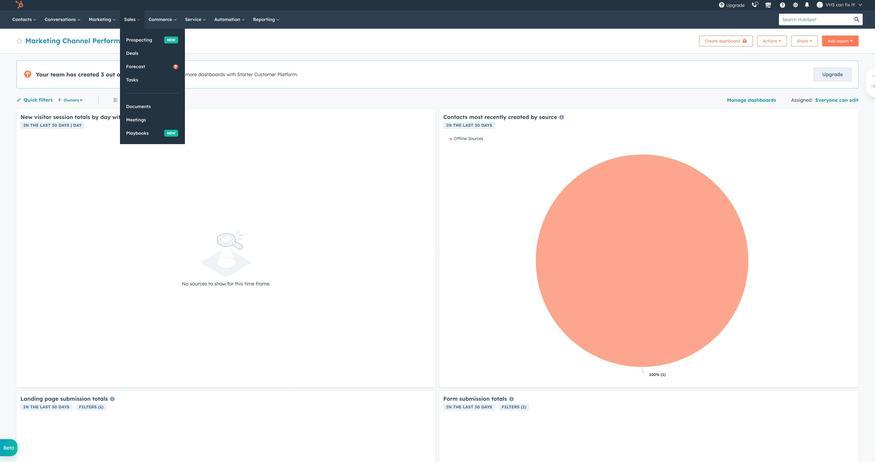 Task type: describe. For each thing, give the bounding box(es) containing it.
interactive chart image
[[443, 136, 855, 384]]

toggle series visibility region
[[450, 136, 483, 141]]

jacob simon image
[[817, 2, 823, 8]]

landing page submission totals element
[[16, 391, 436, 463]]

marketplaces image
[[765, 2, 771, 9]]

form submission totals element
[[439, 391, 859, 463]]

Search HubSpot search field
[[779, 14, 851, 25]]

contacts most recently created by source element
[[439, 109, 859, 388]]



Task type: locate. For each thing, give the bounding box(es) containing it.
menu
[[715, 0, 867, 10]]

sales menu
[[120, 29, 185, 144]]

new visitor session totals by day with source breakdown element
[[16, 109, 436, 388]]

banner
[[16, 34, 859, 46]]



Task type: vqa. For each thing, say whether or not it's contained in the screenshot.
form submission totals element
yes



